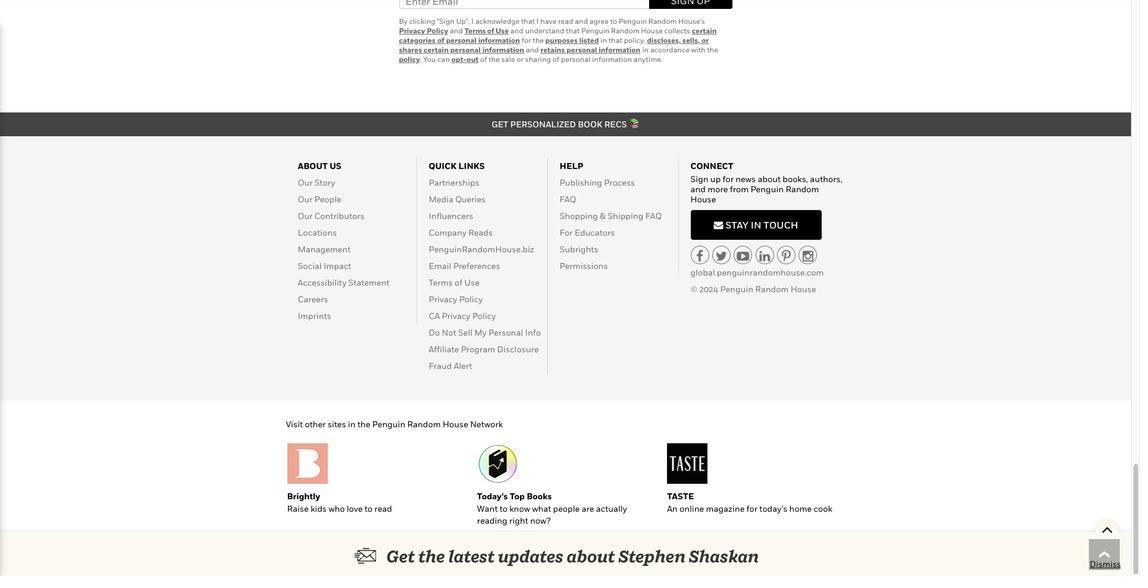 Task type: vqa. For each thing, say whether or not it's contained in the screenshot.
"massacred,"
no



Task type: locate. For each thing, give the bounding box(es) containing it.
2 horizontal spatial for
[[747, 503, 758, 514]]

in right listed
[[600, 36, 607, 45]]

2 horizontal spatial house
[[791, 284, 816, 294]]

of
[[437, 36, 444, 45], [480, 55, 487, 64], [553, 55, 559, 64], [455, 277, 463, 287]]

publishing process
[[560, 177, 635, 187]]

0 vertical spatial faq
[[560, 194, 576, 204]]

today's
[[760, 503, 787, 514]]

1 horizontal spatial that
[[566, 26, 580, 35]]

shopping & shipping faq link
[[560, 211, 662, 221]]

1 vertical spatial for
[[723, 174, 734, 184]]

of up can
[[437, 36, 444, 45]]

in right sites
[[348, 419, 356, 429]]

discloses, sells, or shares certain personal information link
[[399, 36, 709, 54]]

privacy down "privacy policy"
[[442, 311, 470, 321]]

statement
[[348, 277, 390, 287]]

certain inside discloses, sells, or shares certain personal information
[[424, 45, 449, 54]]

1 vertical spatial faq
[[645, 211, 662, 221]]

policy up do not sell my personal info link
[[472, 311, 496, 321]]

purposes
[[545, 36, 578, 45]]

0 vertical spatial read
[[558, 17, 573, 26]]

certain inside certain categories of personal information
[[692, 26, 717, 35]]

other
[[305, 419, 326, 429]]

policy
[[399, 55, 420, 64]]

penguin inside connect sign up for news about books, authors, and more from penguin random house
[[751, 184, 784, 194]]

house left the network
[[443, 419, 468, 429]]

policy
[[427, 26, 448, 35], [459, 294, 483, 304], [472, 311, 496, 321]]

disclosure
[[497, 344, 539, 354]]

faq up shopping
[[560, 194, 576, 204]]

read up certain categories of personal information link
[[558, 17, 573, 26]]

imprints
[[298, 311, 331, 321]]

personal
[[446, 36, 477, 45], [450, 45, 481, 54], [567, 45, 597, 54], [561, 55, 590, 64]]

penguin right sites
[[372, 419, 405, 429]]

stay in touch button
[[691, 210, 821, 240]]

from
[[730, 184, 749, 194]]

1 horizontal spatial for
[[723, 174, 734, 184]]

the
[[533, 36, 544, 45], [707, 45, 718, 54], [489, 55, 500, 64], [358, 419, 370, 429], [418, 546, 445, 566]]

0 horizontal spatial to
[[365, 503, 373, 514]]

house inside connect sign up for news about books, authors, and more from penguin random house
[[691, 194, 716, 204]]

cook
[[814, 503, 832, 514]]

information inside discloses, sells, or shares certain personal information
[[482, 45, 524, 54]]

0 vertical spatial or
[[702, 36, 709, 45]]

media queries
[[429, 194, 486, 204]]

about us link
[[298, 161, 341, 171]]

the down understand
[[533, 36, 544, 45]]

sharing
[[525, 55, 551, 64]]

in up anytime.
[[642, 45, 649, 54]]

policy down "sign
[[427, 26, 448, 35]]

stephen
[[618, 546, 686, 566]]

quick
[[429, 161, 457, 171]]

to right want
[[500, 503, 508, 514]]

penguin right from
[[751, 184, 784, 194]]

authors,
[[810, 174, 843, 184]]

for down understand
[[522, 36, 531, 45]]

that down penguin random house
[[609, 36, 622, 45]]

ca
[[429, 311, 440, 321]]

2 vertical spatial house
[[443, 419, 468, 429]]

stay in touch
[[723, 219, 798, 231]]

about down are
[[567, 546, 615, 566]]

0 vertical spatial for
[[522, 36, 531, 45]]

help
[[560, 161, 583, 171]]

our down about
[[298, 177, 313, 187]]

the right with
[[707, 45, 718, 54]]

0 vertical spatial house
[[691, 194, 716, 204]]

1 vertical spatial read
[[374, 503, 392, 514]]

visit us on pinterest image
[[782, 250, 791, 263]]

1 horizontal spatial certain
[[692, 26, 717, 35]]

do not sell my personal info
[[429, 327, 541, 337]]

1 vertical spatial privacy policy link
[[429, 294, 483, 304]]

2 vertical spatial for
[[747, 503, 758, 514]]

certain up sells, at the right of page
[[692, 26, 717, 35]]

our for our story
[[298, 177, 313, 187]]

about us
[[298, 161, 341, 171]]

retains
[[540, 45, 565, 54]]

0 vertical spatial policy
[[427, 26, 448, 35]]

random inside connect sign up for news about books, authors, and more from penguin random house
[[786, 184, 819, 194]]

or
[[702, 36, 709, 45], [517, 55, 524, 64]]

of right out
[[480, 55, 487, 64]]

1 vertical spatial that
[[566, 26, 580, 35]]

and up sharing
[[526, 45, 539, 54]]

for
[[522, 36, 531, 45], [723, 174, 734, 184], [747, 503, 758, 514]]

personal down up",
[[446, 36, 477, 45]]

about
[[758, 174, 781, 184], [567, 546, 615, 566]]

global.penguinrandomhouse.com link
[[691, 267, 824, 278]]

1 vertical spatial house
[[791, 284, 816, 294]]

preferences
[[453, 261, 500, 271]]

0 horizontal spatial i
[[471, 17, 474, 26]]

social impact link
[[298, 261, 351, 271]]

of inside certain categories of personal information
[[437, 36, 444, 45]]

2 vertical spatial that
[[609, 36, 622, 45]]

0 horizontal spatial or
[[517, 55, 524, 64]]

0 vertical spatial our
[[298, 177, 313, 187]]

today's
[[477, 491, 508, 501]]

and down acknowledge
[[510, 26, 523, 35]]

0 vertical spatial certain
[[692, 26, 717, 35]]

what
[[532, 503, 551, 514]]

read right love
[[374, 503, 392, 514]]

0 vertical spatial about
[[758, 174, 781, 184]]

of left use
[[455, 277, 463, 287]]

or right sale at the top of page
[[517, 55, 524, 64]]

2 horizontal spatial to
[[610, 17, 617, 26]]

you
[[423, 55, 436, 64]]

for left the today's
[[747, 503, 758, 514]]

1 vertical spatial privacy
[[429, 294, 457, 304]]

penguinrandomhouse.biz link
[[429, 244, 534, 254]]

that down enter email email field
[[521, 17, 535, 26]]

1 vertical spatial certain
[[424, 45, 449, 54]]

visit us on youtube image
[[737, 250, 749, 263]]

that up 'purposes listed' link
[[566, 26, 580, 35]]

information down 'terms of use'
[[478, 36, 520, 45]]

certain categories of personal information
[[399, 26, 717, 45]]

our people link
[[298, 194, 341, 204]]

management
[[298, 244, 351, 254]]

stay
[[725, 219, 749, 231]]

faq right shipping
[[645, 211, 662, 221]]

personal inside certain categories of personal information
[[446, 36, 477, 45]]

info
[[525, 327, 541, 337]]

1 horizontal spatial about
[[758, 174, 781, 184]]

and left more
[[691, 184, 706, 194]]

today's top books want to know what people are actually reading right now?
[[477, 491, 627, 525]]

0 horizontal spatial house
[[443, 419, 468, 429]]

1 vertical spatial penguin
[[720, 284, 753, 294]]

0 horizontal spatial certain
[[424, 45, 449, 54]]

visit
[[286, 419, 303, 429]]

privacy down the terms
[[429, 294, 457, 304]]

accordance
[[650, 45, 690, 54]]

sign
[[691, 174, 708, 184]]

i right up",
[[471, 17, 474, 26]]

an online magazine for today's home cook image
[[667, 443, 708, 484]]

1 horizontal spatial to
[[500, 503, 508, 514]]

shopping
[[560, 211, 598, 221]]

network
[[470, 419, 503, 429]]

certain up you
[[424, 45, 449, 54]]

0 vertical spatial penguin
[[751, 184, 784, 194]]

dismiss
[[1090, 559, 1121, 569]]

to right love
[[365, 503, 373, 514]]

certain
[[692, 26, 717, 35], [424, 45, 449, 54]]

educators
[[575, 227, 615, 237]]

house down visit us on instagram icon
[[791, 284, 816, 294]]

2 horizontal spatial that
[[609, 36, 622, 45]]

2024
[[699, 284, 718, 294]]

opt-out link
[[452, 55, 479, 64]]

reads
[[468, 227, 493, 237]]

influencers
[[429, 211, 473, 221]]

our up the locations link
[[298, 211, 313, 221]]

the left sale at the top of page
[[489, 55, 500, 64]]

terms of use
[[429, 277, 480, 287]]

the right get
[[418, 546, 445, 566]]

about inside connect sign up for news about books, authors, and more from penguin random house
[[758, 174, 781, 184]]

books,
[[783, 174, 808, 184]]

personal down for the purposes listed in that policy,
[[567, 45, 597, 54]]

in right stay
[[751, 219, 761, 231]]

read
[[558, 17, 573, 26], [374, 503, 392, 514]]

retains personal information link
[[540, 45, 641, 54]]

and inside and retains personal information in accordance with the policy . you can opt-out of the sale or sharing of personal information anytime.
[[526, 45, 539, 54]]

visit us on facebook image
[[696, 250, 703, 263]]

who
[[329, 503, 345, 514]]

information up sale at the top of page
[[482, 45, 524, 54]]

1 horizontal spatial faq
[[645, 211, 662, 221]]

ca privacy policy link
[[429, 311, 496, 321]]

2 our from the top
[[298, 194, 313, 204]]

1 vertical spatial or
[[517, 55, 524, 64]]

0 horizontal spatial read
[[374, 503, 392, 514]]

to up penguin random house
[[610, 17, 617, 26]]

our story
[[298, 177, 335, 187]]

house down sign
[[691, 194, 716, 204]]

"sign
[[437, 17, 455, 26]]

use
[[464, 277, 480, 287]]

1 horizontal spatial house
[[691, 194, 716, 204]]

shares
[[399, 45, 422, 54]]

1 vertical spatial our
[[298, 194, 313, 204]]

privacy policy link down terms of use
[[429, 294, 483, 304]]

or inside discloses, sells, or shares certain personal information
[[702, 36, 709, 45]]

0 vertical spatial that
[[521, 17, 535, 26]]

privacy up categories at top
[[399, 26, 425, 35]]

2 vertical spatial our
[[298, 211, 313, 221]]

visit us on instagram image
[[803, 250, 813, 263]]

our for our contributors
[[298, 211, 313, 221]]

or inside and retains personal information in accordance with the policy . you can opt-out of the sale or sharing of personal information anytime.
[[517, 55, 524, 64]]

or up with
[[702, 36, 709, 45]]

random
[[786, 184, 819, 194], [755, 284, 789, 294], [407, 419, 441, 429]]

publishing
[[560, 177, 602, 187]]

about right news
[[758, 174, 781, 184]]

privacy inside "by clicking "sign up", i acknowledge that i have read and agree to penguin random house's privacy policy and terms of use and understand that penguin random house collects"
[[399, 26, 425, 35]]

for right up
[[723, 174, 734, 184]]

right
[[509, 515, 528, 525]]

global.penguinrandomhouse.com
[[691, 267, 824, 278]]

personal up "opt-out" link
[[450, 45, 481, 54]]

permissions
[[560, 261, 608, 271]]

penguin down global.penguinrandomhouse.com at top
[[720, 284, 753, 294]]

1 horizontal spatial or
[[702, 36, 709, 45]]

i left have
[[537, 17, 539, 26]]

penguin
[[751, 184, 784, 194], [720, 284, 753, 294], [372, 419, 405, 429]]

for educators link
[[560, 227, 615, 237]]

0 vertical spatial random
[[786, 184, 819, 194]]

1 horizontal spatial i
[[537, 17, 539, 26]]

social
[[298, 261, 322, 271]]

1 our from the top
[[298, 177, 313, 187]]

fraud
[[429, 361, 452, 371]]

are
[[582, 503, 594, 514]]

0 horizontal spatial about
[[567, 546, 615, 566]]

privacy policy link down clicking
[[399, 26, 448, 35]]

agree
[[590, 17, 609, 26]]

our down our story
[[298, 194, 313, 204]]

policy down use
[[459, 294, 483, 304]]

information
[[478, 36, 520, 45], [482, 45, 524, 54], [599, 45, 641, 54], [592, 55, 632, 64]]

of down retains
[[553, 55, 559, 64]]

0 vertical spatial privacy
[[399, 26, 425, 35]]

locations
[[298, 227, 337, 237]]

for educators
[[560, 227, 615, 237]]

with
[[691, 45, 706, 54]]

personal down the retains personal information link
[[561, 55, 590, 64]]

acknowledge
[[475, 17, 519, 26]]

envelope image
[[714, 220, 723, 230]]

3 our from the top
[[298, 211, 313, 221]]

information inside certain categories of personal information
[[478, 36, 520, 45]]

get the latest updates about stephen shaskan
[[387, 546, 759, 566]]

people
[[315, 194, 341, 204]]

brightly
[[287, 491, 320, 501]]

0 horizontal spatial that
[[521, 17, 535, 26]]

1 horizontal spatial read
[[558, 17, 573, 26]]



Task type: describe. For each thing, give the bounding box(es) containing it.
accessibility statement
[[298, 277, 390, 287]]

to inside "by clicking "sign up", i acknowledge that i have read and agree to penguin random house's privacy policy and terms of use and understand that penguin random house collects"
[[610, 17, 617, 26]]

fraud alert
[[429, 361, 472, 371]]

affiliate program disclosure link
[[429, 344, 539, 354]]

influencers link
[[429, 211, 473, 221]]

sale
[[501, 55, 515, 64]]

to inside brightly raise kids who love to read
[[365, 503, 373, 514]]

1 vertical spatial about
[[567, 546, 615, 566]]

2 i from the left
[[537, 17, 539, 26]]

and inside connect sign up for news about books, authors, and more from penguin random house
[[691, 184, 706, 194]]

expand/collapse sign up banner image
[[1102, 520, 1113, 538]]

subrights link
[[560, 244, 598, 254]]

recs
[[604, 119, 627, 129]]

terms of use link
[[465, 26, 509, 35]]

books
[[527, 491, 552, 501]]

email preferences link
[[429, 261, 500, 271]]

today's top books image
[[477, 443, 518, 484]]

and down up",
[[450, 26, 463, 35]]

sell
[[458, 327, 473, 337]]

information down policy,
[[599, 45, 641, 54]]

2 vertical spatial random
[[407, 419, 441, 429]]

understand
[[525, 26, 564, 35]]

my
[[475, 327, 487, 337]]

read inside "by clicking "sign up", i acknowledge that i have read and agree to penguin random house's privacy policy and terms of use and understand that penguin random house collects"
[[558, 17, 573, 26]]

touch
[[764, 219, 798, 231]]

partnerships
[[429, 177, 479, 187]]

home
[[789, 503, 812, 514]]

raise kids who love to read image
[[287, 443, 328, 484]]

sells,
[[682, 36, 700, 45]]

policy inside "by clicking "sign up", i acknowledge that i have read and agree to penguin random house's privacy policy and terms of use and understand that penguin random house collects"
[[427, 26, 448, 35]]

privacy policy
[[429, 294, 483, 304]]

get personalized book recs 📚 link
[[492, 119, 640, 129]]

to inside today's top books want to know what people are actually reading right now?
[[500, 503, 508, 514]]

affiliate
[[429, 344, 459, 354]]

people
[[553, 503, 580, 514]]

and left agree
[[575, 17, 588, 26]]

partnerships link
[[429, 177, 479, 187]]

now?
[[530, 515, 551, 525]]

media
[[429, 194, 453, 204]]

our story link
[[298, 177, 335, 187]]

discloses,
[[647, 36, 681, 45]]

management link
[[298, 244, 351, 254]]

for inside connect sign up for news about books, authors, and more from penguin random house
[[723, 174, 734, 184]]

imprints link
[[298, 311, 331, 321]]

connect
[[691, 161, 733, 171]]

about
[[298, 161, 328, 171]]

impact
[[324, 261, 351, 271]]

shipping
[[608, 211, 643, 221]]

affiliate program disclosure
[[429, 344, 539, 354]]

permissions link
[[560, 261, 608, 271]]

anytime.
[[634, 55, 663, 64]]

careers
[[298, 294, 328, 304]]

reading
[[477, 515, 507, 525]]

2 vertical spatial privacy
[[442, 311, 470, 321]]

up
[[710, 174, 721, 184]]

and retains personal information in accordance with the policy . you can opt-out of the sale or sharing of personal information anytime.
[[399, 45, 718, 64]]

in inside stay in touch popup button
[[751, 219, 761, 231]]

information down the retains personal information link
[[592, 55, 632, 64]]

publishing process link
[[560, 177, 635, 187]]

accessibility statement link
[[298, 277, 390, 287]]

visit us on twitter image
[[716, 250, 727, 263]]

latest
[[448, 546, 495, 566]]

book
[[578, 119, 602, 129]]

can
[[437, 55, 450, 64]]

our for our people
[[298, 194, 313, 204]]

want
[[477, 503, 498, 514]]

do not sell my personal info link
[[429, 327, 541, 337]]

penguinrandomhouse.biz
[[429, 244, 534, 254]]

the right sites
[[358, 419, 370, 429]]

have
[[540, 17, 557, 26]]

0 horizontal spatial faq
[[560, 194, 576, 204]]

personal inside discloses, sells, or shares certain personal information
[[450, 45, 481, 54]]

read inside brightly raise kids who love to read
[[374, 503, 392, 514]]

0 horizontal spatial for
[[522, 36, 531, 45]]

subrights
[[560, 244, 598, 254]]

faq link
[[560, 194, 576, 204]]

1 i from the left
[[471, 17, 474, 26]]

for the purposes listed in that policy,
[[520, 36, 647, 45]]

email preferences
[[429, 261, 500, 271]]

personal
[[489, 327, 523, 337]]

kids
[[311, 503, 327, 514]]

for inside taste an online magazine for today's home cook
[[747, 503, 758, 514]]

0 vertical spatial privacy policy link
[[399, 26, 448, 35]]

alert
[[454, 361, 472, 371]]

quick links
[[429, 161, 485, 171]]

dismiss link
[[1090, 558, 1121, 570]]

terms of use
[[465, 26, 509, 35]]

company
[[429, 227, 467, 237]]

Enter Email email field
[[399, 0, 649, 9]]

process
[[604, 177, 635, 187]]

policy,
[[624, 36, 645, 45]]

taste
[[667, 491, 694, 501]]

2 vertical spatial policy
[[472, 311, 496, 321]]

company reads link
[[429, 227, 493, 237]]

visit us on linkedin image
[[759, 250, 770, 263]]

our contributors
[[298, 211, 365, 221]]

2 vertical spatial penguin
[[372, 419, 405, 429]]

online
[[680, 503, 704, 514]]

in inside and retains personal information in accordance with the policy . you can opt-out of the sale or sharing of personal information anytime.
[[642, 45, 649, 54]]

careers link
[[298, 294, 328, 304]]

1 vertical spatial random
[[755, 284, 789, 294]]

1 vertical spatial policy
[[459, 294, 483, 304]]

brightly raise kids who love to read
[[287, 491, 392, 514]]

categories
[[399, 36, 436, 45]]

by clicking "sign up", i acknowledge that i have read and agree to penguin random house's privacy policy and terms of use and understand that penguin random house collects
[[399, 17, 705, 35]]

news
[[736, 174, 756, 184]]

purposes listed link
[[545, 36, 599, 45]]

discloses, sells, or shares certain personal information
[[399, 36, 709, 54]]

company reads
[[429, 227, 493, 237]]

out
[[467, 55, 479, 64]]



